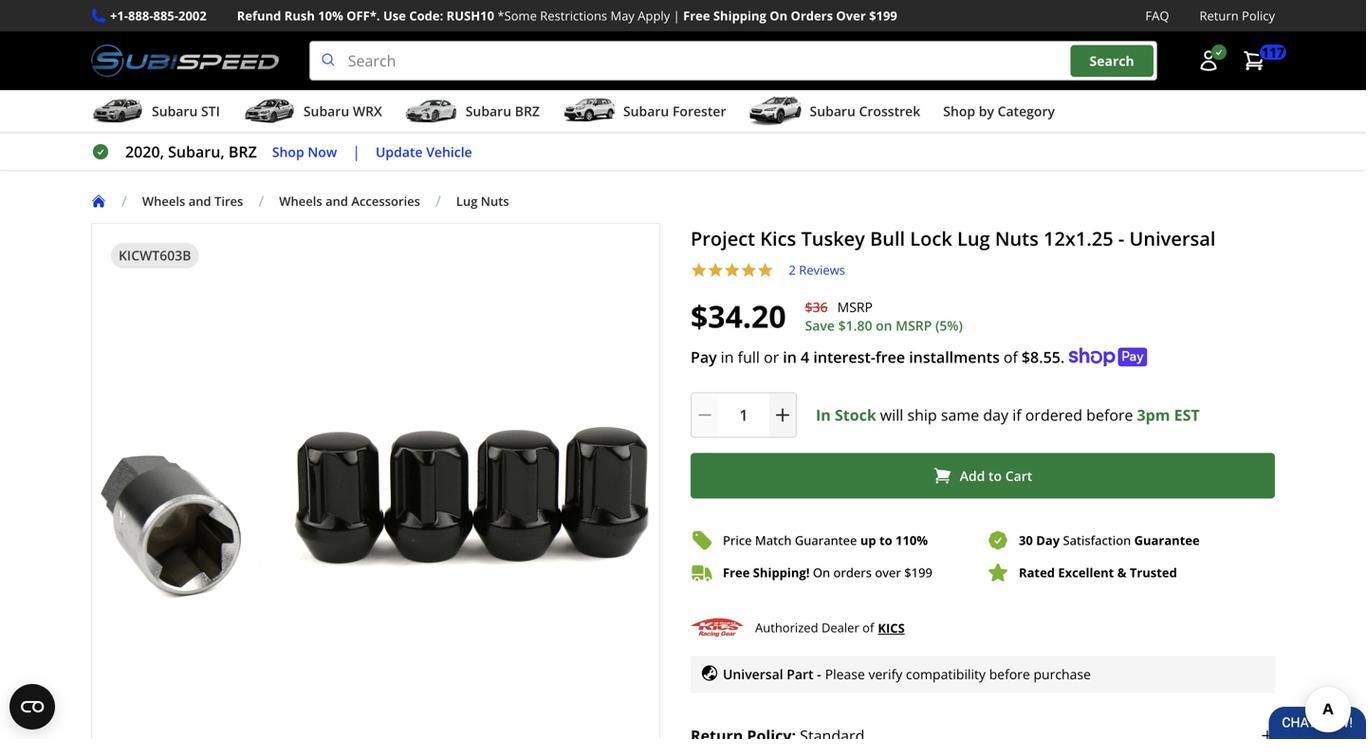 Task type: describe. For each thing, give the bounding box(es) containing it.
$36 msrp save $1.80 on msrp (5%)
[[806, 298, 963, 335]]

est
[[1175, 405, 1200, 425]]

30 day satisfaction guarantee
[[1019, 532, 1200, 549]]

0 horizontal spatial universal
[[723, 666, 784, 684]]

off*.
[[347, 7, 380, 24]]

1 horizontal spatial free
[[723, 564, 750, 581]]

a subaru wrx thumbnail image image
[[243, 97, 296, 125]]

refund rush 10% off*. use code: rush10 *some restrictions may apply | free shipping on orders over $199
[[237, 7, 898, 24]]

0 vertical spatial -
[[1119, 226, 1125, 252]]

0 horizontal spatial msrp
[[838, 298, 873, 316]]

30
[[1019, 532, 1034, 549]]

button image
[[1198, 49, 1221, 72]]

add
[[960, 467, 986, 485]]

shop for shop by category
[[944, 102, 976, 120]]

return policy link
[[1200, 6, 1276, 26]]

subispeed logo image
[[91, 41, 279, 81]]

1 vertical spatial brz
[[229, 142, 257, 162]]

shop now
[[272, 143, 337, 161]]

day
[[1037, 532, 1060, 549]]

subaru for subaru brz
[[466, 102, 512, 120]]

faq
[[1146, 7, 1170, 24]]

purchase
[[1034, 666, 1092, 684]]

excellent
[[1059, 564, 1115, 581]]

4
[[801, 347, 810, 367]]

accessories
[[352, 193, 421, 210]]

part
[[787, 666, 814, 684]]

subaru for subaru crosstrek
[[810, 102, 856, 120]]

/ for wheels and tires
[[122, 191, 127, 211]]

category
[[998, 102, 1056, 120]]

10%
[[318, 7, 343, 24]]

3pm
[[1138, 405, 1171, 425]]

of inside authorized dealer of kics
[[863, 619, 875, 637]]

installments
[[910, 347, 1000, 367]]

1 in from the left
[[721, 347, 734, 367]]

0 horizontal spatial on
[[770, 7, 788, 24]]

increment image
[[774, 406, 793, 425]]

wheels for wheels and tires
[[142, 193, 185, 210]]

universal part - please verify compatibility before purchase
[[723, 666, 1092, 684]]

shop by category
[[944, 102, 1056, 120]]

1 horizontal spatial msrp
[[896, 317, 932, 335]]

kics
[[878, 620, 905, 637]]

reviews
[[800, 262, 846, 279]]

subaru crosstrek button
[[749, 94, 921, 132]]

110%
[[896, 532, 928, 549]]

open widget image
[[9, 684, 55, 730]]

return policy
[[1200, 7, 1276, 24]]

trusted
[[1130, 564, 1178, 581]]

rated excellent & trusted
[[1019, 564, 1178, 581]]

refund
[[237, 7, 281, 24]]

a subaru brz thumbnail image image
[[405, 97, 458, 125]]

2 guarantee from the left
[[1135, 532, 1200, 549]]

0 horizontal spatial |
[[352, 142, 361, 162]]

add to cart button
[[691, 453, 1276, 499]]

2 reviews
[[789, 262, 846, 279]]

2 in from the left
[[783, 347, 797, 367]]

crosstrek
[[860, 102, 921, 120]]

(5%)
[[936, 317, 963, 335]]

.
[[1061, 347, 1065, 367]]

tires
[[215, 193, 243, 210]]

888-
[[128, 7, 153, 24]]

0 horizontal spatial before
[[990, 666, 1031, 684]]

lug nuts
[[456, 193, 509, 210]]

and for accessories
[[326, 193, 348, 210]]

885-
[[153, 7, 178, 24]]

4 star image from the left
[[757, 262, 774, 279]]

or
[[764, 347, 780, 367]]

will
[[881, 405, 904, 425]]

over
[[837, 7, 866, 24]]

subaru forester
[[624, 102, 727, 120]]

1 vertical spatial lug
[[958, 226, 991, 252]]

+1-
[[110, 7, 128, 24]]

shop now link
[[272, 141, 337, 163]]

0 horizontal spatial free
[[684, 7, 711, 24]]

a subaru forester thumbnail image image
[[563, 97, 616, 125]]

and for tires
[[189, 193, 211, 210]]

wheels and tires link down 2020, subaru, brz
[[142, 193, 243, 210]]

project
[[691, 226, 756, 252]]

match
[[756, 532, 792, 549]]

on
[[876, 317, 893, 335]]

please
[[826, 666, 866, 684]]

/ for lug nuts
[[436, 191, 441, 211]]

price
[[723, 532, 752, 549]]

authorized
[[756, 619, 819, 637]]

wheels for wheels and accessories
[[279, 193, 322, 210]]

subaru for subaru wrx
[[304, 102, 350, 120]]

same
[[942, 405, 980, 425]]

3 star image from the left
[[741, 262, 757, 279]]

full
[[738, 347, 760, 367]]

dealer
[[822, 619, 860, 637]]

orders
[[834, 564, 872, 581]]

vehicle
[[426, 143, 472, 161]]

ship
[[908, 405, 938, 425]]

subaru wrx button
[[243, 94, 382, 132]]

day
[[984, 405, 1009, 425]]

shop by category button
[[944, 94, 1056, 132]]

wheels and tires link down subaru,
[[142, 193, 259, 210]]

interest-
[[814, 347, 876, 367]]

1 horizontal spatial on
[[813, 564, 831, 581]]

subaru,
[[168, 142, 225, 162]]

bull
[[871, 226, 906, 252]]

2020, subaru, brz
[[125, 142, 257, 162]]



Task type: locate. For each thing, give the bounding box(es) containing it.
/ for wheels and accessories
[[259, 191, 264, 211]]

1 and from the left
[[189, 193, 211, 210]]

1 vertical spatial nuts
[[996, 226, 1039, 252]]

1 vertical spatial shop
[[272, 143, 304, 161]]

brz left the a subaru forester thumbnail image
[[515, 102, 540, 120]]

wheels and accessories
[[279, 193, 421, 210]]

0 horizontal spatial of
[[863, 619, 875, 637]]

in
[[816, 405, 831, 425]]

star image
[[708, 262, 724, 279], [724, 262, 741, 279], [741, 262, 757, 279], [757, 262, 774, 279]]

universal left part
[[723, 666, 784, 684]]

up
[[861, 532, 877, 549]]

search button
[[1071, 45, 1154, 77]]

1 horizontal spatial guarantee
[[1135, 532, 1200, 549]]

if
[[1013, 405, 1022, 425]]

nuts left "12x1.25"
[[996, 226, 1039, 252]]

1 subaru from the left
[[152, 102, 198, 120]]

$1.80
[[839, 317, 873, 335]]

1 horizontal spatial and
[[326, 193, 348, 210]]

subaru up now at the left top
[[304, 102, 350, 120]]

1 vertical spatial on
[[813, 564, 831, 581]]

update
[[376, 143, 423, 161]]

/ left "lug nuts"
[[436, 191, 441, 211]]

subaru inside dropdown button
[[304, 102, 350, 120]]

0 vertical spatial nuts
[[481, 193, 509, 210]]

free shipping! on orders over $ 199
[[723, 564, 933, 581]]

4 subaru from the left
[[624, 102, 669, 120]]

add to cart
[[960, 467, 1033, 485]]

0 horizontal spatial in
[[721, 347, 734, 367]]

1 horizontal spatial -
[[1119, 226, 1125, 252]]

rush10
[[447, 7, 495, 24]]

0 vertical spatial |
[[674, 7, 680, 24]]

1 horizontal spatial nuts
[[996, 226, 1039, 252]]

shop pay image
[[1069, 348, 1148, 367]]

shop inside dropdown button
[[944, 102, 976, 120]]

shop left now at the left top
[[272, 143, 304, 161]]

update vehicle button
[[376, 141, 472, 163]]

0 vertical spatial on
[[770, 7, 788, 24]]

0 vertical spatial free
[[684, 7, 711, 24]]

| right apply on the left of the page
[[674, 7, 680, 24]]

0 horizontal spatial wheels
[[142, 193, 185, 210]]

decrement image
[[696, 406, 715, 425]]

0 horizontal spatial lug
[[456, 193, 478, 210]]

0 horizontal spatial and
[[189, 193, 211, 210]]

subaru up vehicle on the top left of page
[[466, 102, 512, 120]]

before
[[1087, 405, 1134, 425], [990, 666, 1031, 684]]

free right apply on the left of the page
[[684, 7, 711, 24]]

0 vertical spatial brz
[[515, 102, 540, 120]]

restrictions
[[540, 7, 608, 24]]

and left tires
[[189, 193, 211, 210]]

wheels and tires link
[[142, 193, 259, 210], [142, 193, 243, 210]]

1 vertical spatial before
[[990, 666, 1031, 684]]

universal right "12x1.25"
[[1130, 226, 1216, 252]]

compatibility
[[906, 666, 986, 684]]

3 / from the left
[[436, 191, 441, 211]]

star image
[[691, 262, 708, 279]]

by
[[979, 102, 995, 120]]

of left the kics link
[[863, 619, 875, 637]]

0 horizontal spatial shop
[[272, 143, 304, 161]]

in
[[721, 347, 734, 367], [783, 347, 797, 367]]

1 horizontal spatial /
[[259, 191, 264, 211]]

0 horizontal spatial /
[[122, 191, 127, 211]]

subaru sti button
[[91, 94, 220, 132]]

free down price
[[723, 564, 750, 581]]

1 vertical spatial universal
[[723, 666, 784, 684]]

faq link
[[1146, 6, 1170, 26]]

|
[[674, 7, 680, 24], [352, 142, 361, 162]]

+1-888-885-2002
[[110, 7, 207, 24]]

| right now at the left top
[[352, 142, 361, 162]]

0 horizontal spatial to
[[880, 532, 893, 549]]

wheels
[[142, 193, 185, 210], [279, 193, 322, 210]]

return
[[1200, 7, 1239, 24]]

*some
[[498, 7, 537, 24]]

guarantee up trusted
[[1135, 532, 1200, 549]]

subaru left forester
[[624, 102, 669, 120]]

guarantee up free shipping! on orders over $ 199 at the bottom of the page
[[795, 532, 858, 549]]

in stock will ship same day if ordered before 3pm est
[[816, 405, 1200, 425]]

2 horizontal spatial /
[[436, 191, 441, 211]]

use
[[383, 7, 406, 24]]

subaru wrx
[[304, 102, 382, 120]]

- right "12x1.25"
[[1119, 226, 1125, 252]]

1 horizontal spatial universal
[[1130, 226, 1216, 252]]

lug down vehicle on the top left of page
[[456, 193, 478, 210]]

nuts
[[481, 193, 509, 210], [996, 226, 1039, 252]]

0 vertical spatial before
[[1087, 405, 1134, 425]]

1 horizontal spatial brz
[[515, 102, 540, 120]]

shop for shop now
[[272, 143, 304, 161]]

1 horizontal spatial wheels
[[279, 193, 322, 210]]

of left $8.55
[[1004, 347, 1018, 367]]

of
[[1004, 347, 1018, 367], [863, 619, 875, 637]]

a subaru sti thumbnail image image
[[91, 97, 144, 125]]

2 subaru from the left
[[304, 102, 350, 120]]

117
[[1262, 43, 1285, 61]]

1 horizontal spatial of
[[1004, 347, 1018, 367]]

satisfaction
[[1064, 532, 1132, 549]]

2
[[789, 262, 796, 279]]

guarantee
[[795, 532, 858, 549], [1135, 532, 1200, 549]]

1 horizontal spatial before
[[1087, 405, 1134, 425]]

0 horizontal spatial -
[[817, 666, 822, 684]]

wrx
[[353, 102, 382, 120]]

tuskey
[[802, 226, 866, 252]]

free
[[684, 7, 711, 24], [723, 564, 750, 581]]

1 wheels from the left
[[142, 193, 185, 210]]

1 / from the left
[[122, 191, 127, 211]]

/ right tires
[[259, 191, 264, 211]]

verify
[[869, 666, 903, 684]]

/ right home icon
[[122, 191, 127, 211]]

authorized dealer of kics
[[756, 619, 905, 637]]

subaru inside "dropdown button"
[[152, 102, 198, 120]]

to right "up" at the bottom of the page
[[880, 532, 893, 549]]

lock
[[911, 226, 953, 252]]

msrp right on
[[896, 317, 932, 335]]

0 vertical spatial to
[[989, 467, 1002, 485]]

1 vertical spatial to
[[880, 532, 893, 549]]

wheels and accessories link
[[279, 193, 436, 210], [279, 193, 421, 210]]

subaru right a subaru crosstrek thumbnail image
[[810, 102, 856, 120]]

0 horizontal spatial guarantee
[[795, 532, 858, 549]]

wheels and tires
[[142, 193, 243, 210]]

2 wheels from the left
[[279, 193, 322, 210]]

12x1.25
[[1044, 226, 1114, 252]]

&
[[1118, 564, 1127, 581]]

on left orders at top right
[[770, 7, 788, 24]]

0 vertical spatial lug
[[456, 193, 478, 210]]

$36
[[806, 298, 828, 316]]

subaru for subaru sti
[[152, 102, 198, 120]]

code:
[[409, 7, 444, 24]]

None number field
[[691, 393, 797, 438]]

to inside button
[[989, 467, 1002, 485]]

save
[[806, 317, 835, 335]]

0 horizontal spatial nuts
[[481, 193, 509, 210]]

1 horizontal spatial in
[[783, 347, 797, 367]]

brz inside dropdown button
[[515, 102, 540, 120]]

update vehicle
[[376, 143, 472, 161]]

a subaru crosstrek thumbnail image image
[[749, 97, 803, 125]]

search input field
[[309, 41, 1158, 81]]

subaru sti
[[152, 102, 220, 120]]

1 vertical spatial |
[[352, 142, 361, 162]]

1 horizontal spatial shop
[[944, 102, 976, 120]]

0 vertical spatial of
[[1004, 347, 1018, 367]]

to right add
[[989, 467, 1002, 485]]

stock
[[835, 405, 877, 425]]

kics link
[[878, 618, 905, 638]]

on left orders
[[813, 564, 831, 581]]

search
[[1090, 52, 1135, 70]]

1 horizontal spatial lug
[[958, 226, 991, 252]]

$199
[[870, 7, 898, 24]]

home image
[[91, 194, 106, 209]]

0 vertical spatial universal
[[1130, 226, 1216, 252]]

before left purchase
[[990, 666, 1031, 684]]

apply
[[638, 7, 670, 24]]

shipping!
[[753, 564, 810, 581]]

policy
[[1243, 7, 1276, 24]]

lug right "lock"
[[958, 226, 991, 252]]

rated
[[1019, 564, 1056, 581]]

1 guarantee from the left
[[795, 532, 858, 549]]

1 horizontal spatial |
[[674, 7, 680, 24]]

5 subaru from the left
[[810, 102, 856, 120]]

2 star image from the left
[[724, 262, 741, 279]]

subaru crosstrek
[[810, 102, 921, 120]]

kics image
[[691, 615, 744, 641]]

in left full at the top right of the page
[[721, 347, 734, 367]]

wheels down shop now link
[[279, 193, 322, 210]]

1 vertical spatial of
[[863, 619, 875, 637]]

and left accessories
[[326, 193, 348, 210]]

2 / from the left
[[259, 191, 264, 211]]

shipping
[[714, 7, 767, 24]]

1 vertical spatial -
[[817, 666, 822, 684]]

0 vertical spatial shop
[[944, 102, 976, 120]]

1 horizontal spatial to
[[989, 467, 1002, 485]]

2 reviews link
[[789, 262, 846, 279]]

free
[[876, 347, 906, 367]]

shop
[[944, 102, 976, 120], [272, 143, 304, 161]]

- right part
[[817, 666, 822, 684]]

3 subaru from the left
[[466, 102, 512, 120]]

1 star image from the left
[[708, 262, 724, 279]]

199
[[912, 564, 933, 581]]

pay
[[691, 347, 717, 367]]

subaru left the sti
[[152, 102, 198, 120]]

before left 3pm
[[1087, 405, 1134, 425]]

0 horizontal spatial brz
[[229, 142, 257, 162]]

ordered
[[1026, 405, 1083, 425]]

wheels down 2020,
[[142, 193, 185, 210]]

sti
[[201, 102, 220, 120]]

shop left "by"
[[944, 102, 976, 120]]

lug
[[456, 193, 478, 210], [958, 226, 991, 252]]

2 and from the left
[[326, 193, 348, 210]]

in left 4
[[783, 347, 797, 367]]

price match guarantee up to 110%
[[723, 532, 928, 549]]

subaru for subaru forester
[[624, 102, 669, 120]]

nuts down subaru brz
[[481, 193, 509, 210]]

brz right subaru,
[[229, 142, 257, 162]]

subaru forester button
[[563, 94, 727, 132]]

msrp up '$1.80' at top
[[838, 298, 873, 316]]

1 vertical spatial free
[[723, 564, 750, 581]]

117 button
[[1234, 42, 1287, 80]]

subaru brz
[[466, 102, 540, 120]]



Task type: vqa. For each thing, say whether or not it's contained in the screenshot.
Color
no



